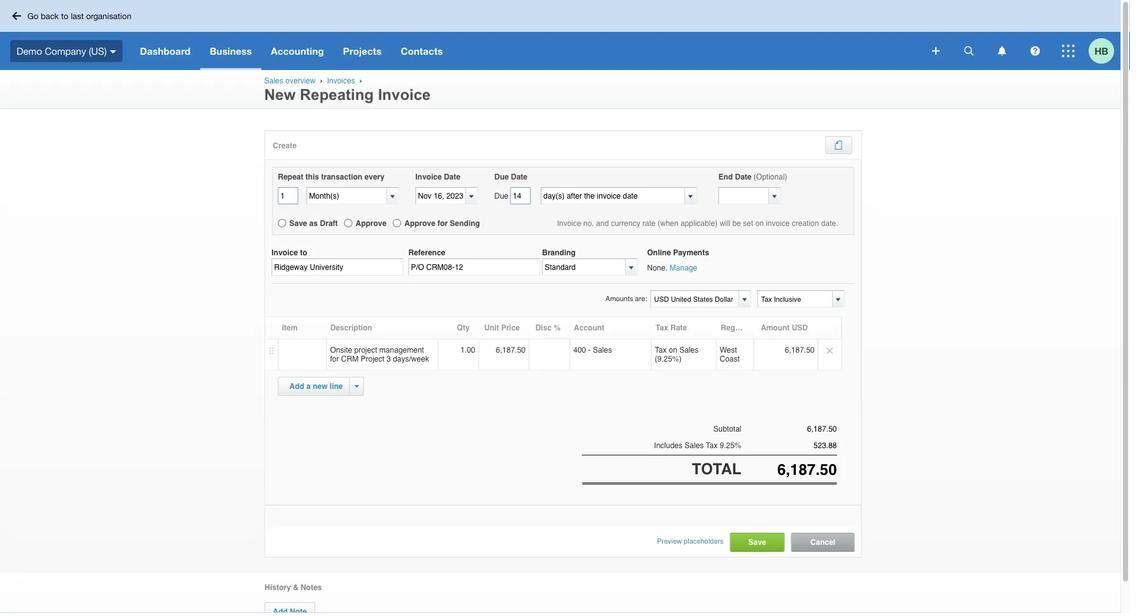 Task type: vqa. For each thing, say whether or not it's contained in the screenshot.
text box
yes



Task type: describe. For each thing, give the bounding box(es) containing it.
rate
[[642, 219, 656, 228]]

Due Date text field
[[510, 187, 531, 204]]

Approve for Sending radio
[[393, 219, 401, 227]]

due for due
[[494, 191, 508, 200]]

1 horizontal spatial for
[[438, 219, 448, 228]]

delete line item image
[[818, 339, 841, 362]]

2 horizontal spatial svg image
[[1062, 45, 1075, 57]]

Approve radio
[[344, 219, 352, 227]]

create
[[273, 141, 297, 150]]

tax for tax on sales (9.25%)
[[655, 346, 667, 355]]

reference
[[408, 248, 445, 257]]

manage
[[670, 264, 697, 273]]

invoice                                                                date
[[415, 172, 460, 181]]

3
[[387, 355, 391, 364]]

sales overview link
[[264, 76, 316, 85]]

every
[[364, 172, 384, 181]]

as
[[309, 219, 318, 228]]

demo company (us)
[[17, 45, 107, 57]]

invoice for invoice no.                                                            and currency rate (when applicable)                                                          will be set on invoice creation date.
[[557, 219, 581, 228]]

payments
[[673, 248, 709, 257]]

1 › from the left
[[320, 76, 323, 85]]

2 6,187.50 from the left
[[785, 346, 815, 355]]

amount usd
[[761, 323, 808, 332]]

history
[[265, 583, 291, 592]]

0 horizontal spatial svg image
[[932, 47, 940, 55]]

tax on sales (9.25%)
[[655, 346, 699, 364]]

(us)
[[89, 45, 107, 57]]

dashboard
[[140, 45, 191, 57]]

onsite
[[330, 346, 352, 355]]

includes
[[654, 441, 682, 450]]

are:
[[635, 294, 647, 302]]

preview placeholders
[[657, 537, 724, 545]]

sales inside tax on sales (9.25%)
[[679, 346, 699, 355]]

projects
[[343, 45, 382, 57]]

coast
[[720, 355, 740, 364]]

description
[[330, 323, 372, 332]]

rate
[[670, 323, 687, 332]]

go
[[27, 11, 38, 21]]

approve for approve for sending
[[404, 219, 435, 228]]

go back to last organisation link
[[8, 6, 139, 26]]

amount
[[761, 323, 790, 332]]

1 6,187.50 from the left
[[496, 346, 526, 355]]

repeat
[[278, 172, 303, 181]]

manage link
[[670, 264, 697, 273]]

0 vertical spatial on
[[755, 219, 764, 228]]

sales inside sales overview › invoices › new repeating invoice
[[264, 76, 283, 85]]

disc %
[[535, 323, 560, 332]]

total
[[692, 460, 741, 477]]

date.
[[821, 219, 838, 228]]

9.25%
[[720, 441, 741, 450]]

invoice for invoice                                                                date
[[415, 172, 442, 181]]

(when
[[658, 219, 678, 228]]

go back to last organisation
[[27, 11, 131, 21]]

demo company (us) button
[[0, 32, 130, 70]]

last
[[71, 11, 84, 21]]

end
[[718, 172, 733, 181]]

hb
[[1094, 45, 1108, 57]]

disc
[[535, 323, 552, 332]]

(optional)
[[754, 172, 787, 181]]

invoice inside sales overview › invoices › new repeating invoice
[[378, 86, 431, 103]]

item
[[282, 323, 298, 332]]

svg image inside go back to last organisation link
[[12, 12, 21, 20]]

1 horizontal spatial svg image
[[1030, 46, 1040, 56]]

tax rate
[[656, 323, 687, 332]]

contacts button
[[391, 32, 452, 70]]

invoices
[[327, 76, 355, 85]]

accounting
[[271, 45, 324, 57]]

Save as Draft radio
[[278, 219, 286, 227]]

400
[[573, 346, 586, 355]]

be
[[732, 219, 741, 228]]

add
[[289, 382, 304, 391]]

history & notes
[[265, 583, 322, 592]]

repeat this transaction every
[[278, 172, 384, 181]]

online
[[647, 248, 671, 257]]

date for end
[[735, 172, 752, 181]]

sales right includes at the right of page
[[685, 441, 704, 450]]

add a new line link
[[282, 378, 350, 395]]

navigation containing dashboard
[[130, 32, 923, 70]]

dashboard link
[[130, 32, 200, 70]]

currency
[[611, 219, 640, 228]]

add a new line
[[289, 382, 343, 391]]

account
[[574, 323, 604, 332]]

-
[[588, 346, 591, 355]]

region
[[721, 323, 747, 332]]



Task type: locate. For each thing, give the bounding box(es) containing it.
due for due date
[[494, 172, 509, 181]]

save left as
[[289, 219, 307, 228]]

save button
[[731, 533, 784, 551]]

tax left 9.25%
[[706, 441, 718, 450]]

› right invoices link
[[359, 76, 362, 85]]

branding
[[542, 248, 576, 257]]

for left "sending"
[[438, 219, 448, 228]]

set
[[743, 219, 753, 228]]

preview placeholders link
[[657, 533, 724, 550]]

Invoice                                                                Date text field
[[416, 188, 466, 204]]

date up due date text box
[[511, 172, 527, 181]]

due left due date text box
[[494, 191, 508, 200]]

a
[[306, 382, 311, 391]]

none. manage
[[647, 264, 697, 273]]

1.00
[[460, 346, 475, 355]]

Reference text field
[[408, 259, 540, 276]]

save inside button
[[748, 538, 766, 546]]

1 approve from the left
[[356, 219, 387, 228]]

includes sales tax 9.25%
[[654, 441, 741, 450]]

› left invoices
[[320, 76, 323, 85]]

tax inside tax on sales (9.25%)
[[655, 346, 667, 355]]

save as draft
[[289, 219, 338, 228]]

0 horizontal spatial 6,187.50
[[496, 346, 526, 355]]

approve right approve radio
[[356, 219, 387, 228]]

will
[[720, 219, 730, 228]]

and
[[596, 219, 609, 228]]

2 due from the top
[[494, 191, 508, 200]]

1 horizontal spatial ›
[[359, 76, 362, 85]]

%
[[554, 323, 560, 332]]

hb button
[[1089, 32, 1120, 70]]

1 vertical spatial due
[[494, 191, 508, 200]]

applicable)
[[681, 219, 718, 228]]

sales up new
[[264, 76, 283, 85]]

due right invoice                                                                date
[[494, 172, 509, 181]]

to down 'save as draft'
[[300, 248, 307, 257]]

organisation
[[86, 11, 131, 21]]

save
[[289, 219, 307, 228], [748, 538, 766, 546]]

1 horizontal spatial 6,187.50
[[785, 346, 815, 355]]

1 horizontal spatial save
[[748, 538, 766, 546]]

tax
[[656, 323, 668, 332], [655, 346, 667, 355], [706, 441, 718, 450]]

approve right approve for sending option
[[404, 219, 435, 228]]

qty
[[457, 323, 470, 332]]

0 horizontal spatial on
[[669, 346, 677, 355]]

1 vertical spatial on
[[669, 346, 677, 355]]

approve for approve
[[356, 219, 387, 228]]

line
[[330, 382, 343, 391]]

more add line options... image
[[355, 385, 359, 388]]

None text field
[[278, 187, 298, 204], [307, 188, 387, 204], [758, 291, 843, 307], [741, 441, 837, 450], [278, 187, 298, 204], [307, 188, 387, 204], [758, 291, 843, 307], [741, 441, 837, 450]]

due date
[[494, 172, 527, 181]]

to
[[61, 11, 68, 21], [300, 248, 307, 257]]

preview
[[657, 537, 682, 545]]

cancel
[[810, 538, 835, 546]]

accounting button
[[261, 32, 333, 70]]

crm
[[341, 355, 359, 364]]

invoice left no.
[[557, 219, 581, 228]]

1 horizontal spatial approve
[[404, 219, 435, 228]]

0 vertical spatial to
[[61, 11, 68, 21]]

0 horizontal spatial save
[[289, 219, 307, 228]]

subtotal
[[713, 424, 741, 433]]

amounts
[[605, 294, 633, 302]]

invoices link
[[327, 76, 355, 85]]

new
[[264, 86, 296, 103]]

2 date from the left
[[511, 172, 527, 181]]

back
[[41, 11, 59, 21]]

invoice
[[378, 86, 431, 103], [415, 172, 442, 181], [557, 219, 581, 228], [272, 248, 298, 257]]

west coast
[[720, 346, 740, 364]]

3 date from the left
[[735, 172, 752, 181]]

unit
[[484, 323, 499, 332]]

svg image
[[12, 12, 21, 20], [964, 46, 974, 56], [998, 46, 1006, 56], [110, 50, 116, 53]]

project
[[354, 346, 377, 355]]

to inside banner
[[61, 11, 68, 21]]

0 vertical spatial due
[[494, 172, 509, 181]]

›
[[320, 76, 323, 85], [359, 76, 362, 85]]

0 horizontal spatial for
[[330, 355, 339, 364]]

transaction
[[321, 172, 362, 181]]

invoice up 'invoice                                                                date' text box
[[415, 172, 442, 181]]

projects button
[[333, 32, 391, 70]]

1 horizontal spatial date
[[511, 172, 527, 181]]

1 date from the left
[[444, 172, 460, 181]]

tax down tax rate
[[655, 346, 667, 355]]

online payments
[[647, 248, 709, 257]]

2 approve from the left
[[404, 219, 435, 228]]

draft
[[320, 219, 338, 228]]

creation
[[792, 219, 819, 228]]

0 vertical spatial tax
[[656, 323, 668, 332]]

on down tax rate
[[669, 346, 677, 355]]

1 vertical spatial for
[[330, 355, 339, 364]]

invoice for invoice to
[[272, 248, 298, 257]]

sending
[[450, 219, 480, 228]]

unit price
[[484, 323, 520, 332]]

2 › from the left
[[359, 76, 362, 85]]

6,187.50 down usd
[[785, 346, 815, 355]]

save right placeholders
[[748, 538, 766, 546]]

400 - sales
[[573, 346, 612, 355]]

0 horizontal spatial ›
[[320, 76, 323, 85]]

0 horizontal spatial approve
[[356, 219, 387, 228]]

on right set
[[755, 219, 764, 228]]

1 vertical spatial tax
[[655, 346, 667, 355]]

0 vertical spatial save
[[289, 219, 307, 228]]

tax for tax rate
[[656, 323, 668, 332]]

date for due
[[511, 172, 527, 181]]

cancel link
[[792, 533, 854, 551]]

0 horizontal spatial date
[[444, 172, 460, 181]]

sales right -
[[593, 346, 612, 355]]

svg image
[[1062, 45, 1075, 57], [1030, 46, 1040, 56], [932, 47, 940, 55]]

navigation
[[130, 32, 923, 70]]

for inside onsite project management for crm project 3 days/week
[[330, 355, 339, 364]]

this
[[305, 172, 319, 181]]

invoice
[[766, 219, 790, 228]]

date right end
[[735, 172, 752, 181]]

1 vertical spatial save
[[748, 538, 766, 546]]

2 vertical spatial tax
[[706, 441, 718, 450]]

invoice down contacts popup button
[[378, 86, 431, 103]]

repeating
[[300, 86, 374, 103]]

banner containing dashboard
[[0, 0, 1120, 70]]

none.
[[647, 264, 668, 273]]

demo
[[17, 45, 42, 57]]

no.
[[583, 219, 594, 228]]

banner
[[0, 0, 1120, 70]]

onsite project management for crm project 3 days/week
[[330, 346, 429, 364]]

1 horizontal spatial to
[[300, 248, 307, 257]]

1 vertical spatial to
[[300, 248, 307, 257]]

contacts
[[401, 45, 443, 57]]

date up 'invoice                                                                date' text box
[[444, 172, 460, 181]]

invoice no.                                                            and currency rate (when applicable)                                                          will be set on invoice creation date.
[[557, 219, 838, 228]]

0 vertical spatial for
[[438, 219, 448, 228]]

date for invoice
[[444, 172, 460, 181]]

tax left rate
[[656, 323, 668, 332]]

1 due from the top
[[494, 172, 509, 181]]

&
[[293, 583, 298, 592]]

0 horizontal spatial to
[[61, 11, 68, 21]]

invoice down save as draft 'option'
[[272, 248, 298, 257]]

save for save as draft
[[289, 219, 307, 228]]

svg image inside demo company (us) "popup button"
[[110, 50, 116, 53]]

6,187.50 down price
[[496, 346, 526, 355]]

to left last
[[61, 11, 68, 21]]

placeholders
[[684, 537, 724, 545]]

amounts are:
[[605, 294, 647, 302]]

2 horizontal spatial date
[[735, 172, 752, 181]]

west
[[720, 346, 737, 355]]

company
[[45, 45, 86, 57]]

None text field
[[541, 188, 685, 204], [272, 259, 403, 276], [543, 259, 625, 275], [651, 291, 737, 307], [741, 425, 837, 434], [741, 461, 837, 478], [541, 188, 685, 204], [272, 259, 403, 276], [543, 259, 625, 275], [651, 291, 737, 307], [741, 425, 837, 434], [741, 461, 837, 478]]

sales
[[264, 76, 283, 85], [593, 346, 612, 355], [679, 346, 699, 355], [685, 441, 704, 450]]

(9.25%)
[[655, 355, 682, 364]]

overview
[[285, 76, 316, 85]]

business button
[[200, 32, 261, 70]]

notes
[[301, 583, 322, 592]]

approve for sending
[[404, 219, 480, 228]]

6,187.50
[[496, 346, 526, 355], [785, 346, 815, 355]]

save for save
[[748, 538, 766, 546]]

sales down rate
[[679, 346, 699, 355]]

price
[[501, 323, 520, 332]]

for left crm
[[330, 355, 339, 364]]

new
[[313, 382, 328, 391]]

1 horizontal spatial on
[[755, 219, 764, 228]]

on inside tax on sales (9.25%)
[[669, 346, 677, 355]]

end date (optional)
[[718, 172, 787, 181]]



